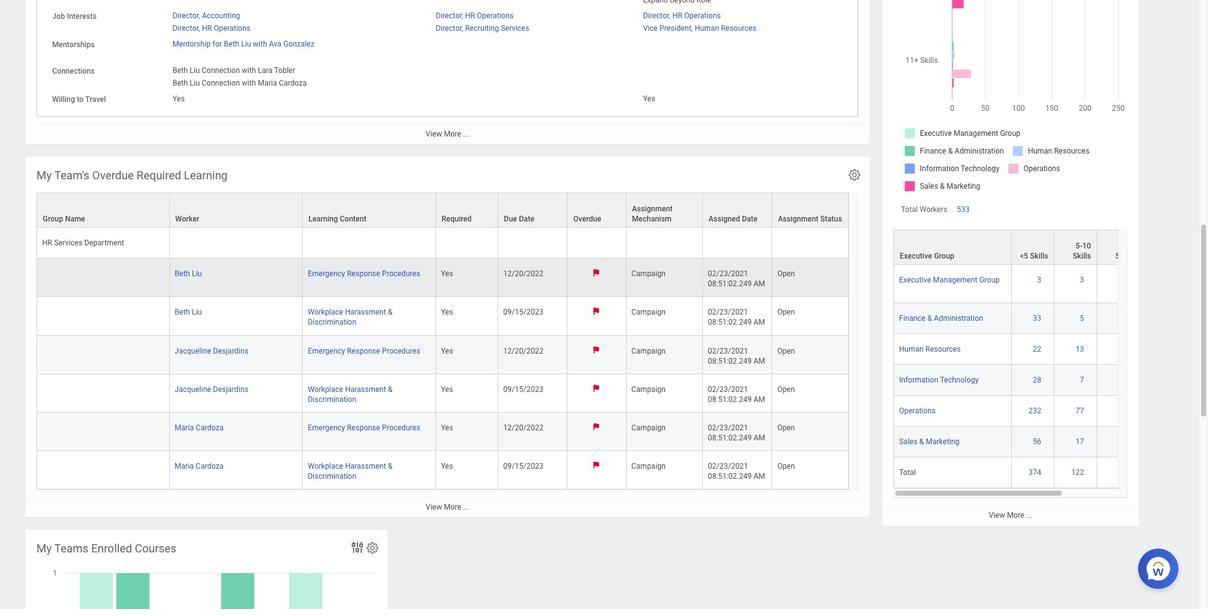 Task type: vqa. For each thing, say whether or not it's contained in the screenshot.


Task type: describe. For each thing, give the bounding box(es) containing it.
willing
[[52, 95, 75, 104]]

13 button
[[1076, 345, 1086, 355]]

maria cardoza for workplace
[[175, 462, 224, 471]]

executive group
[[900, 252, 955, 261]]

hr for president,'s "director, hr operations" link
[[673, 11, 683, 20]]

director, recruiting services link
[[436, 21, 529, 33]]

view more ... link for worker skills band element
[[882, 505, 1139, 526]]

group inside my team's overdue required learning element
[[43, 215, 63, 224]]

liu inside mentorship for beth liu with ava gonzalez link
[[241, 40, 251, 49]]

assigned date button
[[703, 193, 772, 227]]

president,
[[660, 24, 693, 33]]

travel
[[85, 95, 106, 104]]

assigned date
[[709, 215, 758, 224]]

campaign element for the open element corresponding to workplace jacqueline desjardins link
[[632, 382, 666, 394]]

2 02/23/2021 from the top
[[708, 308, 748, 317]]

vice
[[643, 24, 658, 33]]

liu for beth liu connection with maria cardoza 'element'
[[190, 79, 200, 88]]

assigned
[[709, 215, 740, 224]]

enrolled
[[91, 542, 132, 555]]

operations inside row
[[899, 407, 936, 416]]

1 open from the top
[[778, 270, 795, 278]]

232
[[1029, 407, 1042, 416]]

workplace harassment & discrimination for maria cardoza
[[308, 462, 393, 481]]

22
[[1033, 345, 1042, 354]]

procedures for beth liu
[[382, 270, 420, 278]]

vice president, human resources link
[[643, 21, 757, 33]]

17 button
[[1076, 437, 1086, 447]]

harassment for cardoza
[[345, 462, 386, 471]]

due date button
[[498, 193, 567, 227]]

campaign element for the open element corresponding to beth liu "link" associated with workplace
[[632, 305, 666, 317]]

total for total workers
[[901, 205, 918, 214]]

sales & marketing
[[899, 438, 960, 447]]

sales & marketing link
[[899, 435, 960, 447]]

1 am from the top
[[754, 280, 765, 288]]

resources inside row
[[926, 345, 961, 354]]

worker
[[175, 215, 199, 224]]

liu for beth liu "link" associated with workplace
[[192, 308, 202, 317]]

3 campaign from the top
[[632, 347, 666, 355]]

28
[[1033, 376, 1042, 385]]

& for beth liu
[[388, 308, 393, 317]]

job interests
[[52, 12, 97, 21]]

operations for left "director, hr operations" link
[[214, 24, 251, 33]]

3 open from the top
[[778, 347, 795, 355]]

02/23/2021 08:51:02.249 am for the open element corresponding to emergency beth liu "link"
[[708, 270, 765, 288]]

beth liu connection with lara tobler
[[173, 66, 295, 75]]

jacqueline desjardins for emergency
[[175, 347, 249, 355]]

cardoza for emergency
[[196, 423, 224, 432]]

6 open element from the top
[[778, 459, 795, 471]]

hr for left "director, hr operations" link
[[202, 24, 212, 33]]

workplace harassment & discrimination link for jacqueline desjardins
[[308, 382, 393, 404]]

5-
[[1076, 242, 1083, 251]]

my team's career & job interests element
[[25, 0, 870, 144]]

3 02/23/2021 from the top
[[708, 347, 748, 355]]

beth inside 'element'
[[173, 79, 188, 88]]

ava
[[269, 40, 282, 49]]

configure my team's overdue required learning image
[[848, 168, 862, 182]]

row containing assignment mechanism
[[37, 193, 849, 228]]

33 button
[[1033, 314, 1044, 324]]

<5
[[1020, 252, 1029, 261]]

information technology
[[899, 376, 979, 385]]

0 horizontal spatial overdue
[[92, 169, 134, 182]]

workplace harassment & discrimination link for maria cardoza
[[308, 459, 393, 481]]

22 button
[[1033, 345, 1044, 355]]

1 campaign from the top
[[632, 270, 666, 278]]

human inside vice president, human resources link
[[695, 24, 719, 33]]

director, for hr
[[173, 11, 200, 20]]

assignment status button
[[773, 193, 848, 227]]

assignment mechanism button
[[627, 193, 703, 227]]

maria cardoza link for emergency
[[175, 421, 224, 432]]

my for my teams enrolled courses
[[37, 542, 52, 555]]

executive management group
[[899, 276, 1000, 285]]

willing to travel
[[52, 95, 106, 104]]

maria cardoza for emergency
[[175, 423, 224, 432]]

view more ... link for 'my team's career & job interests' element
[[25, 123, 870, 144]]

hr services department row
[[37, 228, 849, 259]]

executive for executive group
[[900, 252, 932, 261]]

gonzalez
[[283, 40, 314, 49]]

beth liu for workplace
[[175, 308, 202, 317]]

<5 skills button
[[1012, 231, 1054, 265]]

374 button
[[1029, 468, 1044, 478]]

marketing
[[926, 438, 960, 447]]

emergency response procedures link for maria cardoza
[[308, 421, 420, 432]]

maria for workplace harassment & discrimination
[[175, 462, 194, 471]]

view more ... for view more ... link for worker skills band element
[[989, 511, 1033, 520]]

6 am from the top
[[754, 472, 765, 481]]

11+ skills image for 7
[[1103, 375, 1135, 386]]

recruiting
[[465, 24, 499, 33]]

procedures for jacqueline desjardins
[[382, 347, 420, 355]]

2 campaign from the top
[[632, 308, 666, 317]]

accounting
[[202, 11, 240, 20]]

date for assigned date
[[742, 215, 758, 224]]

2 3 button from the left
[[1080, 275, 1086, 285]]

0 vertical spatial with
[[253, 40, 267, 49]]

maria inside 'element'
[[258, 79, 277, 88]]

row containing information technology
[[894, 365, 1190, 396]]

09/15/2023 for desjardins
[[503, 385, 544, 394]]

total workers
[[901, 205, 948, 214]]

response for cardoza
[[347, 423, 380, 432]]

workers
[[920, 205, 948, 214]]

information
[[899, 376, 939, 385]]

discrimination for jacqueline desjardins
[[308, 395, 356, 404]]

procedures for maria cardoza
[[382, 423, 420, 432]]

3 am from the top
[[754, 357, 765, 365]]

information technology link
[[899, 374, 979, 385]]

56 button
[[1033, 437, 1044, 447]]

workplace harassment & discrimination for jacqueline desjardins
[[308, 385, 393, 404]]

open element for emergency's jacqueline desjardins link
[[778, 344, 795, 355]]

10
[[1083, 242, 1091, 251]]

workplace for desjardins
[[308, 385, 343, 394]]

cardoza inside 'element'
[[279, 79, 307, 88]]

hr services department
[[42, 239, 124, 247]]

status
[[821, 215, 842, 224]]

group inside column header
[[934, 252, 955, 261]]

response for desjardins
[[347, 347, 380, 355]]

<5 skills
[[1020, 252, 1049, 261]]

5 open element from the top
[[778, 421, 795, 432]]

group name button
[[37, 193, 169, 227]]

emergency for liu
[[308, 270, 345, 278]]

5 02/23/2021 from the top
[[708, 423, 748, 432]]

11+
[[1121, 242, 1134, 251]]

13
[[1076, 345, 1085, 354]]

operations for president,'s "director, hr operations" link
[[685, 11, 721, 20]]

5-10 skills button
[[1055, 231, 1097, 265]]

more inside my team's overdue required learning element
[[444, 503, 461, 512]]

view for worker skills band element
[[989, 511, 1005, 520]]

director, hr operations for president,
[[643, 11, 721, 20]]

executive group column header
[[894, 230, 1012, 266]]

for
[[213, 40, 222, 49]]

08:51:02.249 for fifth the open element from the top of the my team's overdue required learning element
[[708, 434, 752, 442]]

5 am from the top
[[754, 434, 765, 442]]

connections
[[52, 67, 95, 76]]

5-10 skills column header
[[1055, 230, 1098, 266]]

discrimination for beth liu
[[308, 318, 356, 327]]

finance & administration link
[[899, 312, 984, 323]]

jacqueline desjardins link for workplace
[[175, 382, 249, 394]]

0 horizontal spatial director, hr operations link
[[173, 21, 251, 33]]

beth liu for emergency
[[175, 270, 202, 278]]

to
[[77, 95, 84, 104]]

08:51:02.249 for 6th the open element
[[708, 472, 752, 481]]

... for worker skills band element
[[1027, 511, 1033, 520]]

beth liu connection with maria cardoza element
[[173, 76, 307, 88]]

director, accounting
[[173, 11, 240, 20]]

view inside my team's overdue required learning element
[[426, 503, 442, 512]]

teams
[[54, 542, 88, 555]]

77 button
[[1076, 406, 1086, 416]]

expand beyond role element
[[643, 0, 712, 4]]

administration
[[934, 314, 984, 323]]

view more ... inside my team's overdue required learning element
[[426, 503, 469, 512]]

6 02/23/2021 from the top
[[708, 462, 748, 471]]

director, for president,
[[643, 11, 671, 20]]

open element for beth liu "link" associated with workplace
[[778, 305, 795, 317]]

configure my teams enrolled courses image
[[366, 541, 380, 555]]

28 button
[[1033, 375, 1044, 386]]

name
[[65, 215, 85, 224]]

08:51:02.249 for the open element corresponding to emergency beth liu "link"
[[708, 280, 752, 288]]

technology
[[940, 376, 979, 385]]

<5 skills column header
[[1012, 230, 1055, 266]]

11+ skills image for 13
[[1103, 345, 1135, 355]]

required button
[[436, 193, 498, 227]]

overdue inside popup button
[[573, 215, 602, 224]]

56
[[1033, 438, 1042, 447]]

workplace harassment & discrimination link for beth liu
[[308, 305, 393, 327]]

content
[[340, 215, 367, 224]]

jacqueline for emergency response procedures
[[175, 347, 211, 355]]

learning content button
[[303, 193, 435, 227]]

worker skills band element
[[882, 0, 1190, 526]]

5 open from the top
[[778, 423, 795, 432]]

2 3 from the left
[[1080, 276, 1085, 285]]

director, hr operations link for president,
[[643, 9, 721, 20]]

4 02/23/2021 from the top
[[708, 385, 748, 394]]

08:51:02.249 for the open element related to emergency's jacqueline desjardins link
[[708, 357, 752, 365]]

7
[[1080, 376, 1085, 385]]

director, hr operations link for recruiting
[[436, 9, 514, 20]]

items selected list containing beth liu connection with lara tobler
[[173, 64, 327, 88]]

5-10 skills
[[1073, 242, 1091, 261]]

12/20/2022 for liu
[[503, 270, 544, 278]]



Task type: locate. For each thing, give the bounding box(es) containing it.
2 procedures from the top
[[382, 347, 420, 355]]

discrimination
[[308, 318, 356, 327], [308, 395, 356, 404], [308, 472, 356, 481]]

items selected list containing director, accounting
[[173, 9, 271, 33]]

2 vertical spatial 12/20/2022
[[503, 423, 544, 432]]

2 vertical spatial maria
[[175, 462, 194, 471]]

3 workplace harassment & discrimination link from the top
[[308, 459, 393, 481]]

mentorship for beth liu with ava gonzalez link
[[173, 37, 314, 49]]

533 button
[[957, 205, 972, 215]]

services inside row
[[54, 239, 83, 247]]

mentorship
[[173, 40, 211, 49]]

date for due date
[[519, 215, 535, 224]]

1 02/23/2021 from the top
[[708, 270, 748, 278]]

director, hr operations up director, recruiting services link
[[436, 11, 514, 20]]

02/23/2021 08:51:02.249 am for the open element corresponding to beth liu "link" associated with workplace
[[708, 308, 765, 327]]

0 horizontal spatial yes element
[[173, 92, 185, 103]]

configure and view chart data image
[[350, 540, 365, 555]]

workplace harassment & discrimination
[[308, 308, 393, 327], [308, 385, 393, 404], [308, 462, 393, 481]]

12/20/2022 for desjardins
[[503, 347, 544, 355]]

1 skills from the left
[[1030, 252, 1049, 261]]

learning content
[[309, 215, 367, 224]]

beth liu link for emergency
[[175, 267, 202, 278]]

executive down 'executive group'
[[899, 276, 931, 285]]

group name
[[43, 215, 85, 224]]

0 vertical spatial desjardins
[[213, 347, 249, 355]]

learning
[[184, 169, 228, 182], [309, 215, 338, 224]]

finance & administration
[[899, 314, 984, 323]]

5
[[1080, 314, 1085, 323]]

1 vertical spatial overdue
[[573, 215, 602, 224]]

1 vertical spatial group
[[934, 252, 955, 261]]

connection
[[202, 66, 240, 75], [202, 79, 240, 88]]

lara
[[258, 66, 273, 75]]

0 vertical spatial assignment
[[632, 205, 673, 213]]

mechanism
[[632, 215, 672, 224]]

maria cardoza link for workplace
[[175, 459, 224, 471]]

row containing 5-10 skills
[[894, 230, 1190, 266]]

row
[[37, 193, 849, 228], [894, 230, 1190, 266], [37, 259, 849, 297], [894, 265, 1190, 304], [37, 297, 849, 336], [894, 304, 1190, 334], [894, 334, 1190, 365], [37, 336, 849, 374], [894, 365, 1190, 396], [37, 374, 849, 413], [894, 396, 1190, 427], [37, 413, 849, 451], [894, 427, 1190, 458], [37, 451, 849, 490], [894, 458, 1190, 489]]

2 vertical spatial 09/15/2023
[[503, 462, 544, 471]]

11+ skills image for 3
[[1103, 275, 1135, 285]]

department
[[84, 239, 124, 247]]

director, hr operations
[[436, 11, 514, 20], [643, 11, 721, 20], [173, 24, 251, 33]]

job
[[52, 12, 65, 21]]

11+ skills image right 77 button
[[1103, 406, 1135, 416]]

2 09/15/2023 from the top
[[503, 385, 544, 394]]

liu inside beth liu connection with maria cardoza 'element'
[[190, 79, 200, 88]]

campaign element for the open element corresponding to emergency beth liu "link"
[[632, 267, 666, 278]]

0 horizontal spatial required
[[137, 169, 181, 182]]

0 vertical spatial workplace
[[308, 308, 343, 317]]

beth liu connection with lara tobler element
[[173, 64, 295, 75]]

0 vertical spatial workplace harassment & discrimination link
[[308, 305, 393, 327]]

human
[[695, 24, 719, 33], [899, 345, 924, 354]]

11+ skills image for 77
[[1103, 406, 1135, 416]]

my
[[37, 169, 52, 182], [37, 542, 52, 555]]

17
[[1076, 438, 1085, 447]]

08:51:02.249
[[708, 280, 752, 288], [708, 318, 752, 327], [708, 357, 752, 365], [708, 395, 752, 404], [708, 434, 752, 442], [708, 472, 752, 481]]

1 jacqueline desjardins from the top
[[175, 347, 249, 355]]

0 vertical spatial harassment
[[345, 308, 386, 317]]

4 08:51:02.249 from the top
[[708, 395, 752, 404]]

2 beth liu from the top
[[175, 308, 202, 317]]

1 emergency response procedures from the top
[[308, 270, 420, 278]]

row containing total
[[894, 458, 1190, 489]]

1 vertical spatial with
[[242, 66, 256, 75]]

required up hr services department row
[[442, 215, 472, 224]]

more
[[444, 130, 461, 139], [444, 503, 461, 512], [1007, 511, 1025, 520]]

7 11+ skills image from the top
[[1103, 468, 1135, 478]]

view more ... inside 'my team's career & job interests' element
[[426, 130, 469, 139]]

hr inside hr services department row
[[42, 239, 52, 247]]

2 my from the top
[[37, 542, 52, 555]]

0 vertical spatial executive
[[900, 252, 932, 261]]

emergency response procedures link for beth liu
[[308, 267, 420, 278]]

0 vertical spatial services
[[501, 24, 529, 33]]

liu for emergency beth liu "link"
[[192, 270, 202, 278]]

2 horizontal spatial director, hr operations link
[[643, 9, 721, 20]]

02/23/2021 08:51:02.249 am
[[708, 270, 765, 288], [708, 308, 765, 327], [708, 347, 765, 365], [708, 385, 765, 404], [708, 423, 765, 442], [708, 462, 765, 481]]

2 vertical spatial discrimination
[[308, 472, 356, 481]]

with down beth liu connection with lara tobler at the top of the page
[[242, 79, 256, 88]]

5 campaign element from the top
[[632, 421, 666, 432]]

3 button
[[1037, 275, 1044, 285], [1080, 275, 1086, 285]]

operations up vice president, human resources link at the right of the page
[[685, 11, 721, 20]]

3 down <5 skills
[[1037, 276, 1042, 285]]

1 beth liu link from the top
[[175, 267, 202, 278]]

liu inside beth liu connection with lara tobler element
[[190, 66, 200, 75]]

11+ skills
[[1116, 242, 1134, 261]]

beth
[[224, 40, 239, 49], [173, 66, 188, 75], [173, 79, 188, 88], [175, 270, 190, 278], [175, 308, 190, 317]]

assignment for assignment status
[[778, 215, 819, 224]]

0 vertical spatial procedures
[[382, 270, 420, 278]]

11+ skills image right 5 button
[[1103, 314, 1135, 324]]

connection inside beth liu connection with maria cardoza 'element'
[[202, 79, 240, 88]]

02/23/2021 08:51:02.249 am for fifth the open element from the top of the my team's overdue required learning element
[[708, 423, 765, 442]]

11+ skills image right 122 button on the right of page
[[1103, 468, 1135, 478]]

resources
[[721, 24, 757, 33], [926, 345, 961, 354]]

6 campaign element from the top
[[632, 459, 666, 471]]

with left ava
[[253, 40, 267, 49]]

1 horizontal spatial services
[[501, 24, 529, 33]]

more inside worker skills band element
[[1007, 511, 1025, 520]]

... for 'my team's career & job interests' element
[[463, 130, 469, 139]]

director, accounting link
[[173, 9, 240, 20]]

emergency for cardoza
[[308, 423, 345, 432]]

connection up beth liu connection with maria cardoza 'element'
[[202, 66, 240, 75]]

more for worker skills band element
[[1007, 511, 1025, 520]]

group up executive management group link
[[934, 252, 955, 261]]

0 vertical spatial human
[[695, 24, 719, 33]]

1 campaign element from the top
[[632, 267, 666, 278]]

human inside the human resources link
[[899, 345, 924, 354]]

view for 'my team's career & job interests' element
[[426, 130, 442, 139]]

1 workplace harassment & discrimination link from the top
[[308, 305, 393, 327]]

row containing human resources
[[894, 334, 1190, 365]]

services
[[501, 24, 529, 33], [54, 239, 83, 247]]

required up worker
[[137, 169, 181, 182]]

2 connection from the top
[[202, 79, 240, 88]]

1 vertical spatial services
[[54, 239, 83, 247]]

with for maria
[[242, 79, 256, 88]]

1 3 from the left
[[1037, 276, 1042, 285]]

1 date from the left
[[519, 215, 535, 224]]

workplace harassment & discrimination for beth liu
[[308, 308, 393, 327]]

02/23/2021 08:51:02.249 am for 6th the open element
[[708, 462, 765, 481]]

2 am from the top
[[754, 318, 765, 327]]

1 vertical spatial beth liu link
[[175, 305, 202, 317]]

hr up president,
[[673, 11, 683, 20]]

1 vertical spatial maria cardoza link
[[175, 459, 224, 471]]

09/15/2023 for cardoza
[[503, 462, 544, 471]]

0 vertical spatial emergency response procedures
[[308, 270, 420, 278]]

1 horizontal spatial director, hr operations
[[436, 11, 514, 20]]

my left the 'teams'
[[37, 542, 52, 555]]

assignment mechanism
[[632, 205, 673, 224]]

2 vertical spatial workplace
[[308, 462, 343, 471]]

0 vertical spatial discrimination
[[308, 318, 356, 327]]

skills inside the <5 skills popup button
[[1030, 252, 1049, 261]]

0 horizontal spatial date
[[519, 215, 535, 224]]

3 open element from the top
[[778, 344, 795, 355]]

human down the finance
[[899, 345, 924, 354]]

1 horizontal spatial required
[[442, 215, 472, 224]]

beth liu connection with maria cardoza
[[173, 79, 307, 88]]

services inside 'my team's career & job interests' element
[[501, 24, 529, 33]]

open element for emergency beth liu "link"
[[778, 267, 795, 278]]

1 jacqueline desjardins link from the top
[[175, 344, 249, 355]]

0 vertical spatial my
[[37, 169, 52, 182]]

0 vertical spatial jacqueline
[[175, 347, 211, 355]]

3 09/15/2023 from the top
[[503, 462, 544, 471]]

human right president,
[[695, 24, 719, 33]]

3 campaign element from the top
[[632, 344, 666, 355]]

1 connection from the top
[[202, 66, 240, 75]]

0 vertical spatial required
[[137, 169, 181, 182]]

operations link
[[899, 404, 936, 416]]

1 desjardins from the top
[[213, 347, 249, 355]]

view more ...
[[426, 130, 469, 139], [426, 503, 469, 512], [989, 511, 1033, 520]]

1 horizontal spatial group
[[934, 252, 955, 261]]

campaign element
[[632, 267, 666, 278], [632, 305, 666, 317], [632, 344, 666, 355], [632, 382, 666, 394], [632, 421, 666, 432], [632, 459, 666, 471]]

... inside worker skills band element
[[1027, 511, 1033, 520]]

4 open from the top
[[778, 385, 795, 394]]

2 emergency from the top
[[308, 347, 345, 355]]

1 vertical spatial beth liu
[[175, 308, 202, 317]]

0 vertical spatial resources
[[721, 24, 757, 33]]

374
[[1029, 469, 1042, 477]]

row containing operations
[[894, 396, 1190, 427]]

director, hr operations link up director, recruiting services link
[[436, 9, 514, 20]]

emergency response procedures for maria cardoza
[[308, 423, 420, 432]]

services down group name
[[54, 239, 83, 247]]

jacqueline desjardins for workplace
[[175, 385, 249, 394]]

emergency response procedures for jacqueline desjardins
[[308, 347, 420, 355]]

0 horizontal spatial resources
[[721, 24, 757, 33]]

harassment
[[345, 308, 386, 317], [345, 385, 386, 394], [345, 462, 386, 471]]

cell
[[170, 228, 303, 259], [303, 228, 436, 259], [436, 228, 498, 259], [498, 228, 568, 259], [568, 228, 627, 259], [627, 228, 703, 259], [703, 228, 773, 259], [773, 228, 849, 259], [37, 259, 170, 297], [37, 297, 170, 336], [37, 336, 170, 374], [37, 374, 170, 413], [37, 413, 170, 451], [37, 451, 170, 490]]

interests
[[67, 12, 97, 21]]

1 horizontal spatial director, hr operations link
[[436, 9, 514, 20]]

director, for recruiting
[[436, 11, 463, 20]]

1 horizontal spatial 3 button
[[1080, 275, 1086, 285]]

0 vertical spatial maria cardoza link
[[175, 421, 224, 432]]

open
[[778, 270, 795, 278], [778, 308, 795, 317], [778, 347, 795, 355], [778, 385, 795, 394], [778, 423, 795, 432], [778, 462, 795, 471]]

6 02/23/2021 08:51:02.249 am from the top
[[708, 462, 765, 481]]

09/15/2023 for liu
[[503, 308, 544, 317]]

total for the total element
[[899, 469, 916, 477]]

executive up executive management group link
[[900, 252, 932, 261]]

5 button
[[1080, 314, 1086, 324]]

1 11+ skills image from the top
[[1103, 275, 1135, 285]]

3 discrimination from the top
[[308, 472, 356, 481]]

77
[[1076, 407, 1085, 416]]

5 08:51:02.249 from the top
[[708, 434, 752, 442]]

0 vertical spatial 12/20/2022
[[503, 270, 544, 278]]

resources right president,
[[721, 24, 757, 33]]

learning inside popup button
[[309, 215, 338, 224]]

overdue button
[[568, 193, 626, 227]]

hr down the "director, accounting"
[[202, 24, 212, 33]]

group right management
[[980, 276, 1000, 285]]

executive for executive management group
[[899, 276, 931, 285]]

1 vertical spatial learning
[[309, 215, 338, 224]]

& for jacqueline desjardins
[[388, 385, 393, 394]]

1 horizontal spatial date
[[742, 215, 758, 224]]

1 vertical spatial maria cardoza
[[175, 462, 224, 471]]

overdue right due date popup button
[[573, 215, 602, 224]]

more inside 'my team's career & job interests' element
[[444, 130, 461, 139]]

date right 'assigned'
[[742, 215, 758, 224]]

3 workplace harassment & discrimination from the top
[[308, 462, 393, 481]]

1 vertical spatial 09/15/2023
[[503, 385, 544, 394]]

1 3 button from the left
[[1037, 275, 1044, 285]]

11+ skills button
[[1098, 231, 1140, 265]]

1 vertical spatial required
[[442, 215, 472, 224]]

director, hr operations link down the "director, accounting"
[[173, 21, 251, 33]]

1 vertical spatial desjardins
[[213, 385, 249, 394]]

director, hr operations up president,
[[643, 11, 721, 20]]

view more ... for view more ... link related to 'my team's career & job interests' element
[[426, 130, 469, 139]]

2 vertical spatial cardoza
[[196, 462, 224, 471]]

2 vertical spatial harassment
[[345, 462, 386, 471]]

1 beth liu from the top
[[175, 270, 202, 278]]

1 discrimination from the top
[[308, 318, 356, 327]]

campaign element for fifth the open element from the top of the my team's overdue required learning element
[[632, 421, 666, 432]]

jacqueline desjardins link for emergency
[[175, 344, 249, 355]]

my team's overdue required learning
[[37, 169, 228, 182]]

team's
[[54, 169, 89, 182]]

beth liu link for workplace
[[175, 305, 202, 317]]

1 horizontal spatial skills
[[1073, 252, 1091, 261]]

skills inside 5-10 skills popup button
[[1073, 252, 1091, 261]]

1 jacqueline from the top
[[175, 347, 211, 355]]

resources up information technology link
[[926, 345, 961, 354]]

more for 'my team's career & job interests' element
[[444, 130, 461, 139]]

3 down the 5-10 skills
[[1080, 276, 1085, 285]]

connection for maria
[[202, 79, 240, 88]]

0 horizontal spatial human
[[695, 24, 719, 33]]

1 horizontal spatial overdue
[[573, 215, 602, 224]]

0 vertical spatial beth liu link
[[175, 267, 202, 278]]

533
[[957, 205, 970, 214]]

0 horizontal spatial assignment
[[632, 205, 673, 213]]

0 vertical spatial response
[[347, 270, 380, 278]]

executive inside popup button
[[900, 252, 932, 261]]

2 vertical spatial workplace harassment & discrimination
[[308, 462, 393, 481]]

discrimination for maria cardoza
[[308, 472, 356, 481]]

2 open from the top
[[778, 308, 795, 317]]

3 button down <5 skills
[[1037, 275, 1044, 285]]

group left name
[[43, 215, 63, 224]]

skills right the <5
[[1030, 252, 1049, 261]]

2 12/20/2022 from the top
[[503, 347, 544, 355]]

skills for <5 skills
[[1030, 252, 1049, 261]]

mentorship for beth liu with ava gonzalez
[[173, 40, 314, 49]]

0 vertical spatial cardoza
[[279, 79, 307, 88]]

2 horizontal spatial group
[[980, 276, 1000, 285]]

harassment for desjardins
[[345, 385, 386, 394]]

0 horizontal spatial skills
[[1030, 252, 1049, 261]]

1 vertical spatial cardoza
[[196, 423, 224, 432]]

1 vertical spatial response
[[347, 347, 380, 355]]

mentorships
[[52, 40, 95, 49]]

assignment for assignment mechanism
[[632, 205, 673, 213]]

due date
[[504, 215, 535, 224]]

2 02/23/2021 08:51:02.249 am from the top
[[708, 308, 765, 327]]

workplace
[[308, 308, 343, 317], [308, 385, 343, 394], [308, 462, 343, 471]]

view inside worker skills band element
[[989, 511, 1005, 520]]

management
[[933, 276, 978, 285]]

group
[[43, 215, 63, 224], [934, 252, 955, 261], [980, 276, 1000, 285]]

1 workplace from the top
[[308, 308, 343, 317]]

items selected list
[[173, 9, 271, 33], [436, 9, 550, 33], [643, 9, 777, 33], [173, 64, 327, 88]]

2 vertical spatial emergency
[[308, 423, 345, 432]]

services right recruiting on the top
[[501, 24, 529, 33]]

connection inside beth liu connection with lara tobler element
[[202, 66, 240, 75]]

1 vertical spatial assignment
[[778, 215, 819, 224]]

harassment for liu
[[345, 308, 386, 317]]

0 vertical spatial emergency
[[308, 270, 345, 278]]

7 button
[[1080, 375, 1086, 386]]

0 horizontal spatial director, hr operations
[[173, 24, 251, 33]]

1 vertical spatial 12/20/2022
[[503, 347, 544, 355]]

assignment left status
[[778, 215, 819, 224]]

3 response from the top
[[347, 423, 380, 432]]

2 vertical spatial workplace harassment & discrimination link
[[308, 459, 393, 481]]

122
[[1072, 469, 1085, 477]]

operations for "director, hr operations" link for recruiting
[[477, 11, 514, 20]]

2 08:51:02.249 from the top
[[708, 318, 752, 327]]

2 maria cardoza from the top
[[175, 462, 224, 471]]

11+ skills image down 11+ skills
[[1103, 275, 1135, 285]]

0 horizontal spatial services
[[54, 239, 83, 247]]

view inside 'my team's career & job interests' element
[[426, 130, 442, 139]]

1 workplace harassment & discrimination from the top
[[308, 308, 393, 327]]

1 harassment from the top
[[345, 308, 386, 317]]

11+ skills image for 17
[[1103, 437, 1135, 447]]

liu for beth liu connection with lara tobler element
[[190, 66, 200, 75]]

director, inside "link"
[[173, 11, 200, 20]]

11+ skills image
[[1103, 275, 1135, 285], [1103, 314, 1135, 324], [1103, 345, 1135, 355], [1103, 375, 1135, 386], [1103, 406, 1135, 416], [1103, 437, 1135, 447], [1103, 468, 1135, 478]]

connection down beth liu connection with lara tobler at the top of the page
[[202, 79, 240, 88]]

0 horizontal spatial 3
[[1037, 276, 1042, 285]]

required
[[137, 169, 181, 182], [442, 215, 472, 224]]

row containing executive management group
[[894, 265, 1190, 304]]

2 workplace from the top
[[308, 385, 343, 394]]

0 horizontal spatial learning
[[184, 169, 228, 182]]

1 vertical spatial procedures
[[382, 347, 420, 355]]

3 procedures from the top
[[382, 423, 420, 432]]

operations up director, recruiting services link
[[477, 11, 514, 20]]

sales
[[899, 438, 918, 447]]

director, hr operations down the "director, accounting"
[[173, 24, 251, 33]]

3 emergency response procedures link from the top
[[308, 421, 420, 432]]

2 desjardins from the top
[[213, 385, 249, 394]]

12/20/2022
[[503, 270, 544, 278], [503, 347, 544, 355], [503, 423, 544, 432]]

2 vertical spatial response
[[347, 423, 380, 432]]

1 horizontal spatial yes element
[[643, 92, 655, 103]]

3 harassment from the top
[[345, 462, 386, 471]]

0 vertical spatial jacqueline desjardins
[[175, 347, 249, 355]]

4 open element from the top
[[778, 382, 795, 394]]

5 02/23/2021 08:51:02.249 am from the top
[[708, 423, 765, 442]]

0 vertical spatial group
[[43, 215, 63, 224]]

row containing finance & administration
[[894, 304, 1190, 334]]

11+ skills image for 5
[[1103, 314, 1135, 324]]

resources inside 'my team's career & job interests' element
[[721, 24, 757, 33]]

view more ... inside worker skills band element
[[989, 511, 1033, 520]]

skills inside 11+ skills popup button
[[1116, 252, 1134, 261]]

hr for "director, hr operations" link for recruiting
[[465, 11, 475, 20]]

my left team's
[[37, 169, 52, 182]]

overdue
[[92, 169, 134, 182], [573, 215, 602, 224]]

4 campaign from the top
[[632, 385, 666, 394]]

skills for 11+ skills
[[1116, 252, 1134, 261]]

0 vertical spatial maria
[[258, 79, 277, 88]]

2 yes element from the left
[[643, 92, 655, 103]]

12/20/2022 for cardoza
[[503, 423, 544, 432]]

2 skills from the left
[[1073, 252, 1091, 261]]

1 vertical spatial workplace harassment & discrimination link
[[308, 382, 393, 404]]

4 11+ skills image from the top
[[1103, 375, 1135, 386]]

1 maria cardoza link from the top
[[175, 421, 224, 432]]

total element
[[899, 466, 916, 477]]

operations
[[477, 11, 514, 20], [685, 11, 721, 20], [214, 24, 251, 33], [899, 407, 936, 416]]

1 09/15/2023 from the top
[[503, 308, 544, 317]]

1 response from the top
[[347, 270, 380, 278]]

4 02/23/2021 08:51:02.249 am from the top
[[708, 385, 765, 404]]

executive management group link
[[899, 273, 1000, 285]]

3 button down the 5-10 skills
[[1080, 275, 1086, 285]]

3 emergency response procedures from the top
[[308, 423, 420, 432]]

director, hr operations for recruiting
[[436, 11, 514, 20]]

1 emergency response procedures link from the top
[[308, 267, 420, 278]]

hr up director, recruiting services link
[[465, 11, 475, 20]]

emergency response procedures link for jacqueline desjardins
[[308, 344, 420, 355]]

with up beth liu connection with maria cardoza 'element'
[[242, 66, 256, 75]]

with for lara
[[242, 66, 256, 75]]

1 horizontal spatial 3
[[1080, 276, 1085, 285]]

... inside 'my team's career & job interests' element
[[463, 130, 469, 139]]

my teams enrolled courses element
[[25, 530, 388, 609]]

required inside popup button
[[442, 215, 472, 224]]

6 campaign from the top
[[632, 462, 666, 471]]

overdue up group name popup button
[[92, 169, 134, 182]]

operations down accounting
[[214, 24, 251, 33]]

jacqueline
[[175, 347, 211, 355], [175, 385, 211, 394]]

1 vertical spatial total
[[899, 469, 916, 477]]

due
[[504, 215, 517, 224]]

0 vertical spatial beth liu
[[175, 270, 202, 278]]

1 vertical spatial resources
[[926, 345, 961, 354]]

0 vertical spatial total
[[901, 205, 918, 214]]

maria cardoza
[[175, 423, 224, 432], [175, 462, 224, 471]]

08:51:02.249 for the open element corresponding to workplace jacqueline desjardins link
[[708, 395, 752, 404]]

1 12/20/2022 from the top
[[503, 270, 544, 278]]

1 yes element from the left
[[173, 92, 185, 103]]

2 jacqueline from the top
[[175, 385, 211, 394]]

3 skills from the left
[[1116, 252, 1134, 261]]

1 vertical spatial connection
[[202, 79, 240, 88]]

0 horizontal spatial group
[[43, 215, 63, 224]]

0 vertical spatial connection
[[202, 66, 240, 75]]

2 horizontal spatial skills
[[1116, 252, 1134, 261]]

0 vertical spatial learning
[[184, 169, 228, 182]]

4 am from the top
[[754, 395, 765, 404]]

open element
[[778, 267, 795, 278], [778, 305, 795, 317], [778, 344, 795, 355], [778, 382, 795, 394], [778, 421, 795, 432], [778, 459, 795, 471]]

learning up worker popup button
[[184, 169, 228, 182]]

08:51:02.249 for the open element corresponding to beth liu "link" associated with workplace
[[708, 318, 752, 327]]

1 vertical spatial harassment
[[345, 385, 386, 394]]

response for liu
[[347, 270, 380, 278]]

1 08:51:02.249 from the top
[[708, 280, 752, 288]]

0 horizontal spatial 3 button
[[1037, 275, 1044, 285]]

1 vertical spatial discrimination
[[308, 395, 356, 404]]

am
[[754, 280, 765, 288], [754, 318, 765, 327], [754, 357, 765, 365], [754, 395, 765, 404], [754, 434, 765, 442], [754, 472, 765, 481]]

... inside my team's overdue required learning element
[[463, 503, 469, 512]]

1 vertical spatial maria
[[175, 423, 194, 432]]

6 open from the top
[[778, 462, 795, 471]]

total left "workers"
[[901, 205, 918, 214]]

2 11+ skills image from the top
[[1103, 314, 1135, 324]]

1 open element from the top
[[778, 267, 795, 278]]

1 vertical spatial my
[[37, 542, 52, 555]]

skills down 11+
[[1116, 252, 1134, 261]]

& for maria cardoza
[[388, 462, 393, 471]]

5 11+ skills image from the top
[[1103, 406, 1135, 416]]

my for my team's overdue required learning
[[37, 169, 52, 182]]

emergency for desjardins
[[308, 347, 345, 355]]

11+ skills image right 7 button
[[1103, 375, 1135, 386]]

director, recruiting services
[[436, 24, 529, 33]]

2 jacqueline desjardins link from the top
[[175, 382, 249, 394]]

3 12/20/2022 from the top
[[503, 423, 544, 432]]

maria for emergency response procedures
[[175, 423, 194, 432]]

11+ skills image right '17' button
[[1103, 437, 1135, 447]]

1 vertical spatial emergency response procedures
[[308, 347, 420, 355]]

11+ skills image for 122
[[1103, 468, 1135, 478]]

2 workplace harassment & discrimination link from the top
[[308, 382, 393, 404]]

director, hr operations link down expand beyond role element
[[643, 9, 721, 20]]

2 maria cardoza link from the top
[[175, 459, 224, 471]]

courses
[[135, 542, 176, 555]]

emergency response procedures for beth liu
[[308, 270, 420, 278]]

date inside popup button
[[742, 215, 758, 224]]

total down sales
[[899, 469, 916, 477]]

0 vertical spatial jacqueline desjardins link
[[175, 344, 249, 355]]

3 08:51:02.249 from the top
[[708, 357, 752, 365]]

0 vertical spatial emergency response procedures link
[[308, 267, 420, 278]]

2 jacqueline desjardins from the top
[[175, 385, 249, 394]]

skills down 5- at the top of page
[[1073, 252, 1091, 261]]

human resources
[[899, 345, 961, 354]]

3
[[1037, 276, 1042, 285], [1080, 276, 1085, 285]]

executive group button
[[894, 231, 1012, 265]]

hr down group name
[[42, 239, 52, 247]]

tobler
[[274, 66, 295, 75]]

emergency
[[308, 270, 345, 278], [308, 347, 345, 355], [308, 423, 345, 432]]

my team's overdue required learning element
[[25, 157, 870, 518]]

yes element
[[173, 92, 185, 103], [643, 92, 655, 103]]

122 button
[[1072, 468, 1086, 478]]

02/23/2021
[[708, 270, 748, 278], [708, 308, 748, 317], [708, 347, 748, 355], [708, 385, 748, 394], [708, 423, 748, 432], [708, 462, 748, 471]]

campaign element for 6th the open element
[[632, 459, 666, 471]]

232 button
[[1029, 406, 1044, 416]]

learning left content
[[309, 215, 338, 224]]

1 02/23/2021 08:51:02.249 am from the top
[[708, 270, 765, 288]]

5 campaign from the top
[[632, 423, 666, 432]]

02/23/2021 08:51:02.249 am for the open element related to emergency's jacqueline desjardins link
[[708, 347, 765, 365]]

with inside 'element'
[[242, 79, 256, 88]]

assignment up mechanism
[[632, 205, 673, 213]]

liu
[[241, 40, 251, 49], [190, 66, 200, 75], [190, 79, 200, 88], [192, 270, 202, 278], [192, 308, 202, 317]]

4 campaign element from the top
[[632, 382, 666, 394]]

workplace for cardoza
[[308, 462, 343, 471]]

date inside popup button
[[519, 215, 535, 224]]

workplace for liu
[[308, 308, 343, 317]]

1 horizontal spatial learning
[[309, 215, 338, 224]]

0 vertical spatial 09/15/2023
[[503, 308, 544, 317]]

1 procedures from the top
[[382, 270, 420, 278]]

row containing sales & marketing
[[894, 427, 1190, 458]]

02/23/2021 08:51:02.249 am for the open element corresponding to workplace jacqueline desjardins link
[[708, 385, 765, 404]]

33
[[1033, 314, 1042, 323]]

11+ skills image right 13 button
[[1103, 345, 1135, 355]]

3 emergency from the top
[[308, 423, 345, 432]]

date right due
[[519, 215, 535, 224]]

1 horizontal spatial human
[[899, 345, 924, 354]]

operations down information
[[899, 407, 936, 416]]



